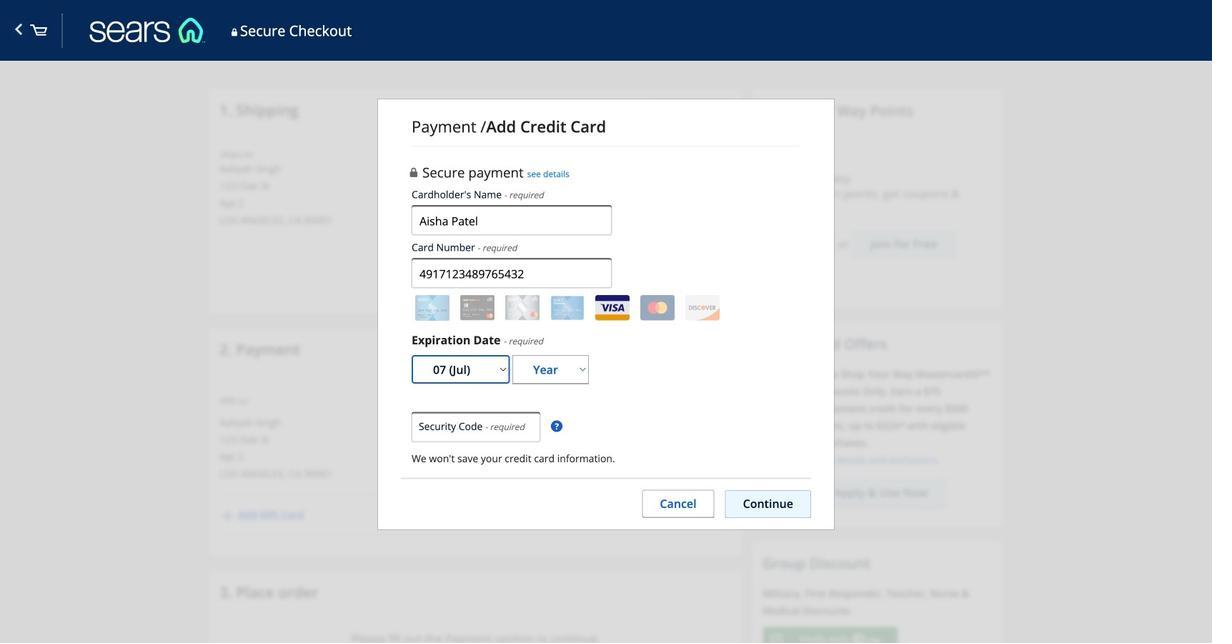 Task type: locate. For each thing, give the bounding box(es) containing it.
document
[[377, 99, 1212, 530]]

None telephone field
[[412, 259, 612, 288], [412, 413, 540, 442], [412, 259, 612, 288], [412, 413, 540, 442]]

None text field
[[412, 207, 612, 235]]

sears image
[[30, 24, 47, 46]]



Task type: vqa. For each thing, say whether or not it's contained in the screenshot.
Baisunt 20 Sheets Brown Cardstock Thick Blank Craft Paper For Diy Art Project, Scrapbook, Cards And Invitations Making(85 X 11 I image
no



